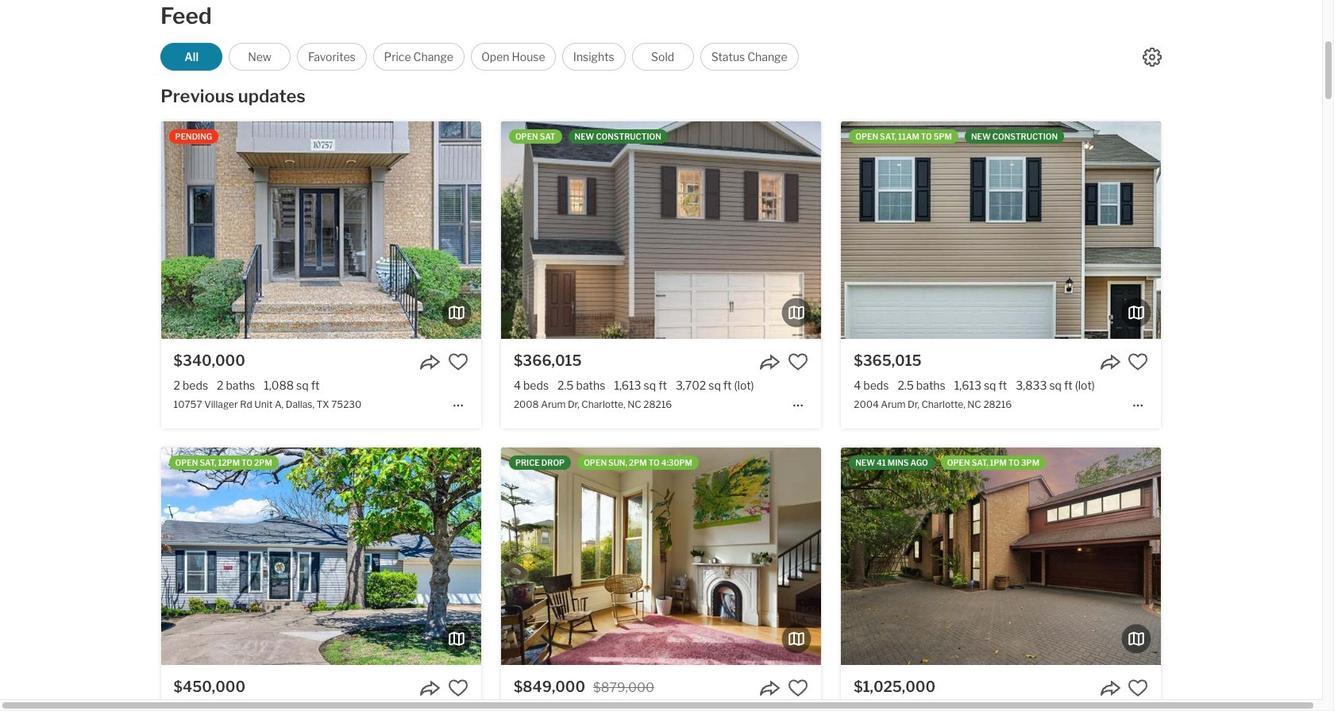 Task type: describe. For each thing, give the bounding box(es) containing it.
2 photo of 2008 arum dr, charlotte, nc 28216 image from the left
[[501, 122, 821, 339]]

Insights radio
[[562, 43, 626, 71]]

2 photo of 1019 ridgeley dr, hilshire village, tx 77055 image from the left
[[841, 448, 1162, 666]]

0 horizontal spatial favorite button checkbox
[[448, 352, 468, 373]]

Open House radio
[[471, 43, 556, 71]]

1 photo of 1019 ridgeley dr, hilshire village, tx 77055 image from the left
[[521, 448, 841, 666]]

1 horizontal spatial favorite button checkbox
[[788, 679, 809, 699]]

3 photo of 1468 9th st, oakland, ca 94607 image from the left
[[821, 448, 1141, 666]]

Favorites radio
[[297, 43, 367, 71]]

3 photo of 1019 ridgeley dr, hilshire village, tx 77055 image from the left
[[1161, 448, 1334, 666]]

Price Change radio
[[373, 43, 464, 71]]

1 photo of 10757 villager rd unit a, dallas, tx 75230 image from the left
[[0, 122, 161, 339]]

1 photo of 2008 arum dr, charlotte, nc 28216 image from the left
[[181, 122, 501, 339]]



Task type: vqa. For each thing, say whether or not it's contained in the screenshot.
opportunities
no



Task type: locate. For each thing, give the bounding box(es) containing it.
3 photo of 2004 arum dr, charlotte, nc 28216 image from the left
[[1161, 122, 1334, 339]]

New radio
[[229, 43, 291, 71]]

favorite button image
[[448, 352, 468, 373], [788, 352, 809, 373], [1128, 352, 1149, 373], [788, 679, 809, 699], [1128, 679, 1149, 699]]

favorite button checkbox
[[788, 352, 809, 373], [448, 679, 468, 699], [1128, 679, 1149, 699]]

1 photo of 319 e spring valley rd, richardson, tx 75081 image from the left
[[0, 448, 161, 666]]

All radio
[[161, 43, 222, 71]]

photo of 2004 arum dr, charlotte, nc 28216 image
[[521, 122, 841, 339], [841, 122, 1162, 339], [1161, 122, 1334, 339]]

2 photo of 1468 9th st, oakland, ca 94607 image from the left
[[501, 448, 821, 666]]

photo of 2008 arum dr, charlotte, nc 28216 image
[[181, 122, 501, 339], [501, 122, 821, 339], [821, 122, 1141, 339]]

photo of 10757 villager rd unit a, dallas, tx 75230 image
[[0, 122, 161, 339], [161, 122, 481, 339], [481, 122, 801, 339]]

3 photo of 319 e spring valley rd, richardson, tx 75081 image from the left
[[481, 448, 801, 666]]

Status Change radio
[[700, 43, 799, 71]]

1 photo of 2004 arum dr, charlotte, nc 28216 image from the left
[[521, 122, 841, 339]]

0 horizontal spatial favorite button checkbox
[[448, 679, 468, 699]]

2 photo of 10757 villager rd unit a, dallas, tx 75230 image from the left
[[161, 122, 481, 339]]

photo of 1019 ridgeley dr, hilshire village, tx 77055 image
[[521, 448, 841, 666], [841, 448, 1162, 666], [1161, 448, 1334, 666]]

favorite button image
[[448, 679, 468, 699]]

option group
[[161, 43, 799, 71]]

2 horizontal spatial favorite button checkbox
[[1128, 352, 1149, 373]]

photo of 1468 9th st, oakland, ca 94607 image
[[181, 448, 501, 666], [501, 448, 821, 666], [821, 448, 1141, 666]]

2 photo of 319 e spring valley rd, richardson, tx 75081 image from the left
[[161, 448, 481, 666]]

favorite button checkbox
[[448, 352, 468, 373], [1128, 352, 1149, 373], [788, 679, 809, 699]]

1 horizontal spatial favorite button checkbox
[[788, 352, 809, 373]]

Sold radio
[[632, 43, 694, 71]]

3 photo of 2008 arum dr, charlotte, nc 28216 image from the left
[[821, 122, 1141, 339]]

3 photo of 10757 villager rd unit a, dallas, tx 75230 image from the left
[[481, 122, 801, 339]]

1 photo of 1468 9th st, oakland, ca 94607 image from the left
[[181, 448, 501, 666]]

2 photo of 2004 arum dr, charlotte, nc 28216 image from the left
[[841, 122, 1162, 339]]

photo of 319 e spring valley rd, richardson, tx 75081 image
[[0, 448, 161, 666], [161, 448, 481, 666], [481, 448, 801, 666]]

2 horizontal spatial favorite button checkbox
[[1128, 679, 1149, 699]]



